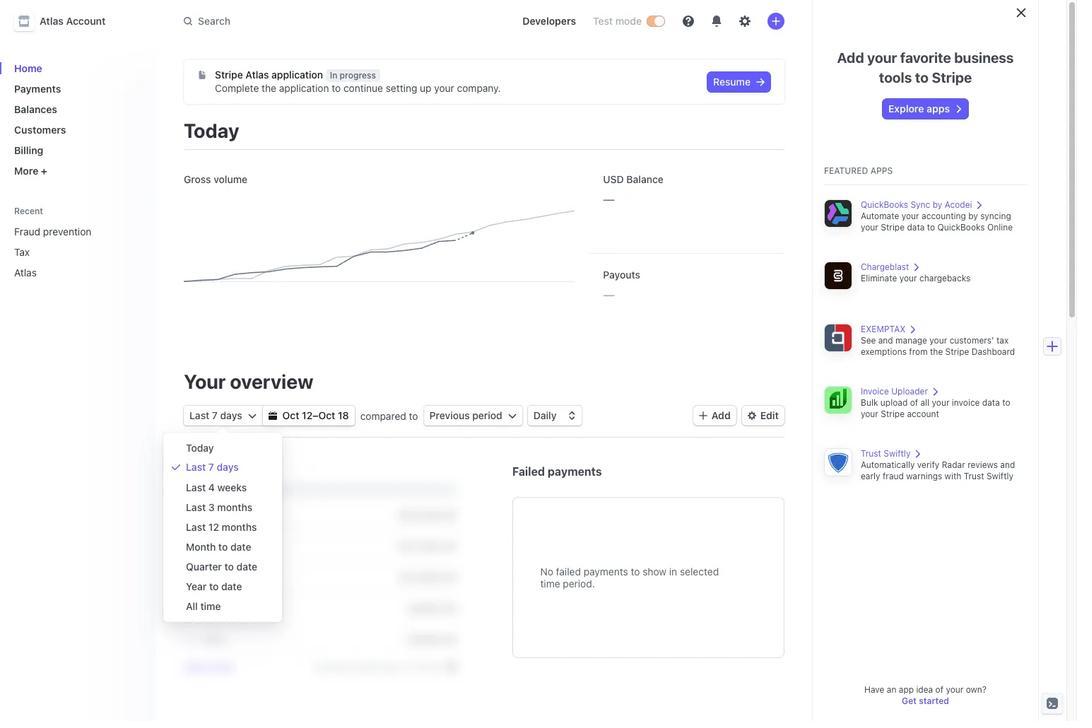 Task type: vqa. For each thing, say whether or not it's contained in the screenshot.
"$15,000.00"
yes



Task type: describe. For each thing, give the bounding box(es) containing it.
eliminate
[[861, 273, 897, 283]]

reviews
[[968, 459, 998, 470]]

7 for last 7 days button
[[208, 461, 214, 473]]

gross volume
[[184, 173, 247, 185]]

2 oct from the left
[[318, 409, 335, 421]]

test mode
[[593, 15, 642, 27]]

fraud prevention link
[[8, 220, 124, 243]]

stripe atlas application in progress complete the application to continue setting up your company.
[[215, 69, 501, 94]]

date for quarter to date
[[237, 561, 257, 573]]

all time
[[186, 600, 221, 612]]

own?
[[966, 684, 987, 695]]

invoice
[[861, 386, 889, 397]]

— inside "usd balance —"
[[603, 191, 615, 207]]

–
[[313, 409, 318, 421]]

4
[[208, 481, 215, 493]]

stripe inside add your favorite business tools to stripe
[[932, 69, 972, 86]]

dashboard
[[972, 346, 1015, 357]]

previous period button
[[424, 406, 522, 426]]

month
[[186, 541, 216, 553]]

last for 'last 12 months' button
[[186, 521, 206, 533]]

account
[[907, 409, 939, 419]]

prevention
[[43, 225, 91, 238]]

last 7 days button
[[166, 458, 279, 478]]

tools
[[879, 69, 912, 86]]

invoice uploader image
[[824, 386, 852, 414]]

bulk
[[861, 397, 878, 408]]

0 vertical spatial payments
[[548, 465, 602, 478]]

year
[[186, 580, 207, 592]]

see
[[861, 335, 876, 346]]

add for add
[[712, 409, 731, 421]]

featured apps
[[824, 165, 893, 176]]

stripe inside stripe atlas application in progress complete the application to continue setting up your company.
[[215, 69, 243, 81]]

period
[[472, 409, 502, 421]]

help image
[[683, 16, 694, 27]]

Search search field
[[175, 8, 500, 34]]

1 $5000.00 from the top
[[408, 602, 456, 614]]

overview
[[230, 370, 314, 393]]

failed
[[512, 465, 545, 478]]

today inside button
[[186, 442, 214, 454]]

exemptions
[[861, 346, 907, 357]]

gross
[[184, 173, 211, 185]]

data inside bulk upload of all your invoice data to your stripe account
[[982, 397, 1000, 408]]

chargebacks
[[920, 273, 971, 283]]

warnings
[[906, 471, 942, 481]]

svg image for resume
[[756, 78, 765, 86]]

settings image
[[739, 16, 751, 27]]

trust inside automatically verify radar reviews and early fraud warnings with trust swiftly
[[964, 471, 984, 481]]

atlas for atlas account
[[40, 15, 64, 27]]

billing
[[14, 144, 43, 156]]

atlas account button
[[14, 11, 120, 31]]

of inside bulk upload of all your invoice data to your stripe account
[[910, 397, 918, 408]]

atlas link
[[8, 261, 124, 284]]

add button
[[693, 406, 736, 426]]

date for month to date
[[230, 541, 251, 553]]

balances
[[14, 103, 57, 115]]

svg image down overview
[[268, 411, 277, 420]]

to inside button
[[218, 541, 228, 553]]

syncing
[[981, 211, 1011, 221]]

days for last 7 days button
[[217, 461, 239, 473]]

recent element
[[0, 220, 156, 284]]

0 vertical spatial application
[[272, 69, 323, 81]]

trust swiftly image
[[824, 448, 852, 476]]

apps
[[871, 165, 893, 176]]

previous period
[[429, 409, 502, 421]]

your inside stripe atlas application in progress complete the application to continue setting up your company.
[[434, 82, 454, 94]]

view more link
[[184, 661, 234, 673]]

add your favorite business tools to stripe
[[837, 49, 1014, 86]]

failed
[[556, 566, 581, 578]]

0 horizontal spatial trust
[[861, 448, 881, 459]]

payments grid
[[184, 500, 456, 655]]

failed payments
[[512, 465, 602, 478]]

tax
[[997, 335, 1009, 346]]

with
[[945, 471, 962, 481]]

trust swiftly
[[861, 448, 911, 459]]

the inside stripe atlas application in progress complete the application to continue setting up your company.
[[262, 82, 276, 94]]

verify
[[917, 459, 940, 470]]

chargeblast image
[[824, 262, 852, 290]]

business
[[954, 49, 1014, 66]]

recent navigation links element
[[0, 199, 156, 284]]

more +
[[14, 165, 47, 177]]

get started link
[[902, 696, 949, 706]]

swiftly inside automatically verify radar reviews and early fraud warnings with trust swiftly
[[987, 471, 1014, 481]]

to inside automate your accounting by syncing your stripe data to quickbooks online
[[927, 222, 935, 233]]

continue
[[344, 82, 383, 94]]

more
[[14, 165, 38, 177]]

invoice uploader
[[861, 386, 928, 397]]

to inside stripe atlas application in progress complete the application to continue setting up your company.
[[332, 82, 341, 94]]

invoice
[[952, 397, 980, 408]]

volume
[[214, 173, 247, 185]]

year to date
[[186, 580, 242, 592]]

2 $5000.00 from the top
[[408, 633, 456, 645]]

billing link
[[8, 139, 144, 162]]

explore apps link
[[883, 99, 968, 119]]

3
[[208, 501, 215, 513]]

atlas account
[[40, 15, 106, 27]]

from
[[909, 346, 928, 357]]

fraud
[[883, 471, 904, 481]]

months for last 12 months
[[222, 521, 257, 533]]

acodei
[[945, 199, 972, 210]]

last for last 4 weeks button
[[186, 481, 206, 493]]

fraud prevention
[[14, 225, 91, 238]]

setting
[[386, 82, 417, 94]]

more
[[209, 661, 234, 673]]

automatically verify radar reviews and early fraud warnings with trust swiftly
[[861, 459, 1015, 481]]

weeks
[[217, 481, 247, 493]]

sync
[[911, 199, 930, 210]]

featured
[[824, 165, 868, 176]]

today button
[[166, 438, 279, 458]]

days for last 7 days dropdown button
[[220, 409, 242, 421]]

0 vertical spatial quickbooks
[[861, 199, 908, 210]]

view
[[184, 661, 207, 673]]

months for last 3 months
[[217, 501, 252, 513]]

payments inside no failed payments to show in selected time period.
[[584, 566, 628, 578]]

add for add your favorite business tools to stripe
[[837, 49, 864, 66]]

time period.
[[540, 578, 595, 590]]

explore apps
[[889, 102, 950, 115]]

quarter to date button
[[166, 557, 279, 577]]

month to date
[[186, 541, 251, 553]]

quarter to date
[[186, 561, 257, 573]]

atlas for the atlas link
[[14, 266, 37, 279]]



Task type: locate. For each thing, give the bounding box(es) containing it.
the
[[262, 82, 276, 94], [930, 346, 943, 357]]

last inside dropdown button
[[189, 409, 209, 421]]

1 horizontal spatial 12
[[302, 409, 313, 421]]

stripe down favorite
[[932, 69, 972, 86]]

stripe up "complete"
[[215, 69, 243, 81]]

last 7 days inside dropdown button
[[189, 409, 242, 421]]

last 4 weeks button
[[166, 478, 279, 498]]

quickbooks sync by acodei image
[[824, 199, 852, 228]]

swiftly up automatically
[[884, 448, 911, 459]]

last up "month"
[[186, 521, 206, 533]]

stripe down customers'
[[946, 346, 969, 357]]

up
[[420, 82, 432, 94]]

0 horizontal spatial and
[[878, 335, 893, 346]]

0 vertical spatial swiftly
[[884, 448, 911, 459]]

1 horizontal spatial data
[[982, 397, 1000, 408]]

by down 'acodei'
[[969, 211, 978, 221]]

1 vertical spatial the
[[930, 346, 943, 357]]

to right year
[[209, 580, 219, 592]]

0 horizontal spatial payments
[[14, 83, 61, 95]]

your up tools
[[867, 49, 897, 66]]

your down the quickbooks sync by acodei
[[902, 211, 919, 221]]

to down month to date button
[[224, 561, 234, 573]]

1 vertical spatial payments
[[184, 465, 238, 478]]

to inside add your favorite business tools to stripe
[[915, 69, 929, 86]]

1 vertical spatial $5000.00
[[408, 633, 456, 645]]

1 vertical spatial —
[[603, 286, 615, 303]]

payouts
[[603, 269, 640, 281]]

12 for months
[[208, 521, 219, 533]]

view more
[[184, 661, 234, 673]]

quickbooks inside automate your accounting by syncing your stripe data to quickbooks online
[[938, 222, 985, 233]]

payments up 4
[[184, 465, 238, 478]]

1 vertical spatial date
[[237, 561, 257, 573]]

0 vertical spatial 12
[[302, 409, 313, 421]]

toolbar containing add
[[693, 406, 785, 426]]

0 horizontal spatial atlas
[[14, 266, 37, 279]]

1 vertical spatial add
[[712, 409, 731, 421]]

last down the your
[[189, 409, 209, 421]]

1 vertical spatial of
[[936, 684, 944, 695]]

all time button
[[166, 597, 279, 616]]

0 vertical spatial today
[[184, 119, 239, 142]]

date inside button
[[230, 541, 251, 553]]

1 oct from the left
[[282, 409, 299, 421]]

days
[[220, 409, 242, 421], [217, 461, 239, 473]]

and
[[878, 335, 893, 346], [1000, 459, 1015, 470]]

1 horizontal spatial and
[[1000, 459, 1015, 470]]

0 horizontal spatial add
[[712, 409, 731, 421]]

last 7 days up 4
[[186, 461, 239, 473]]

swiftly down reviews
[[987, 471, 1014, 481]]

exemptax
[[861, 324, 906, 334]]

tax link
[[8, 240, 124, 264]]

0 vertical spatial the
[[262, 82, 276, 94]]

of up started
[[936, 684, 944, 695]]

resume
[[713, 76, 751, 88]]

trust up automatically
[[861, 448, 881, 459]]

svg image inside previous period popup button
[[508, 411, 517, 420]]

atlas up "complete"
[[246, 69, 269, 81]]

1 horizontal spatial payments
[[184, 465, 238, 478]]

last 12 months button
[[166, 517, 279, 537]]

1 vertical spatial application
[[279, 82, 329, 94]]

12 inside button
[[208, 521, 219, 533]]

have an app idea of your own? get started
[[864, 684, 987, 706]]

last up last 4 weeks
[[186, 461, 206, 473]]

1 horizontal spatial quickbooks
[[938, 222, 985, 233]]

uploader
[[892, 386, 928, 397]]

compared to
[[360, 410, 418, 422]]

your down bulk
[[861, 409, 879, 419]]

1 horizontal spatial by
[[969, 211, 978, 221]]

0 horizontal spatial data
[[907, 222, 925, 233]]

0 vertical spatial months
[[217, 501, 252, 513]]

have
[[864, 684, 885, 695]]

0 vertical spatial last 7 days
[[189, 409, 242, 421]]

your right manage
[[930, 335, 947, 346]]

your inside have an app idea of your own? get started
[[946, 684, 964, 695]]

no
[[540, 566, 553, 578]]

months down last 3 months button on the left of the page
[[222, 521, 257, 533]]

favorite
[[900, 49, 951, 66]]

0 horizontal spatial of
[[910, 397, 918, 408]]

payments up balances on the left of the page
[[14, 83, 61, 95]]

radar
[[942, 459, 965, 470]]

to inside no failed payments to show in selected time period.
[[631, 566, 640, 578]]

online
[[987, 222, 1013, 233]]

12 for –
[[302, 409, 313, 421]]

2 vertical spatial date
[[221, 580, 242, 592]]

atlas
[[40, 15, 64, 27], [246, 69, 269, 81], [14, 266, 37, 279]]

stripe inside automate your accounting by syncing your stripe data to quickbooks online
[[881, 222, 905, 233]]

0 horizontal spatial oct
[[282, 409, 299, 421]]

1 vertical spatial last 7 days
[[186, 461, 239, 473]]

complete
[[215, 82, 259, 94]]

last left 3
[[186, 501, 206, 513]]

atlas inside atlas account button
[[40, 15, 64, 27]]

started
[[919, 696, 949, 706]]

test
[[593, 15, 613, 27]]

2 — from the top
[[603, 286, 615, 303]]

your right 'up'
[[434, 82, 454, 94]]

and inside automatically verify radar reviews and early fraud warnings with trust swiftly
[[1000, 459, 1015, 470]]

svg image
[[198, 71, 206, 79]]

1 — from the top
[[603, 191, 615, 207]]

the right from
[[930, 346, 943, 357]]

2 vertical spatial atlas
[[14, 266, 37, 279]]

selected
[[680, 566, 719, 578]]

0 vertical spatial days
[[220, 409, 242, 421]]

0 vertical spatial 7
[[212, 409, 218, 421]]

exemptax image
[[824, 324, 852, 352]]

1 vertical spatial swiftly
[[987, 471, 1014, 481]]

oct left '18' on the bottom left of page
[[318, 409, 335, 421]]

automatically
[[861, 459, 915, 470]]

today up gross volume
[[184, 119, 239, 142]]

1 vertical spatial 12
[[208, 521, 219, 533]]

edit button
[[742, 406, 785, 426]]

add inside add your favorite business tools to stripe
[[837, 49, 864, 66]]

of left the all
[[910, 397, 918, 408]]

recent
[[14, 206, 43, 216]]

stripe inside see and manage your customers' tax exemptions from the stripe dashboard
[[946, 346, 969, 357]]

payments
[[14, 83, 61, 95], [184, 465, 238, 478]]

stripe down upload
[[881, 409, 905, 419]]

of inside have an app idea of your own? get started
[[936, 684, 944, 695]]

1 horizontal spatial the
[[930, 346, 943, 357]]

$25,000.00
[[399, 509, 456, 521]]

quickbooks down accounting
[[938, 222, 985, 233]]

Search text field
[[175, 8, 500, 34]]

progress
[[340, 70, 376, 81]]

0 vertical spatial payments
[[14, 83, 61, 95]]

today up last 7 days button
[[186, 442, 214, 454]]

all
[[921, 397, 930, 408]]

atlas down "tax"
[[14, 266, 37, 279]]

balances link
[[8, 98, 144, 121]]

quickbooks up automate
[[861, 199, 908, 210]]

svg image right resume
[[756, 78, 765, 86]]

balance
[[627, 173, 664, 185]]

add inside button
[[712, 409, 731, 421]]

atlas inside recent element
[[14, 266, 37, 279]]

days left the hidden image
[[217, 461, 239, 473]]

1 vertical spatial data
[[982, 397, 1000, 408]]

svg image down your overview
[[248, 411, 256, 420]]

1 horizontal spatial swiftly
[[987, 471, 1014, 481]]

usd balance —
[[603, 173, 664, 207]]

7 inside dropdown button
[[212, 409, 218, 421]]

your right the all
[[932, 397, 950, 408]]

eliminate your chargebacks
[[861, 273, 971, 283]]

month to date button
[[166, 537, 279, 557]]

svg image
[[756, 78, 765, 86], [248, 411, 256, 420], [268, 411, 277, 420], [508, 411, 517, 420]]

your inside see and manage your customers' tax exemptions from the stripe dashboard
[[930, 335, 947, 346]]

1 horizontal spatial add
[[837, 49, 864, 66]]

figure
[[184, 211, 575, 282], [184, 211, 575, 282]]

usd
[[603, 173, 624, 185]]

0 vertical spatial of
[[910, 397, 918, 408]]

svg image for previous period
[[508, 411, 517, 420]]

last left 4
[[186, 481, 206, 493]]

swiftly
[[884, 448, 911, 459], [987, 471, 1014, 481]]

0 horizontal spatial by
[[933, 199, 943, 210]]

your down chargeblast
[[900, 273, 917, 283]]

your overview
[[184, 370, 314, 393]]

last 7 days for last 7 days dropdown button
[[189, 409, 242, 421]]

payments inside 'link'
[[14, 83, 61, 95]]

and inside see and manage your customers' tax exemptions from the stripe dashboard
[[878, 335, 893, 346]]

18
[[338, 409, 349, 421]]

developers link
[[517, 10, 582, 33]]

7 inside button
[[208, 461, 214, 473]]

quickbooks sync by acodei
[[861, 199, 972, 210]]

stripe down automate
[[881, 222, 905, 233]]

0 vertical spatial add
[[837, 49, 864, 66]]

svg image for last 7 days
[[248, 411, 256, 420]]

oct
[[282, 409, 299, 421], [318, 409, 335, 421]]

time
[[200, 600, 221, 612]]

1 horizontal spatial trust
[[964, 471, 984, 481]]

by up accounting
[[933, 199, 943, 210]]

1 vertical spatial payments
[[584, 566, 628, 578]]

1 vertical spatial days
[[217, 461, 239, 473]]

to down favorite
[[915, 69, 929, 86]]

date down month to date button
[[237, 561, 257, 573]]

svg image inside resume link
[[756, 78, 765, 86]]

1 horizontal spatial oct
[[318, 409, 335, 421]]

to down 'last 12 months' button
[[218, 541, 228, 553]]

days inside dropdown button
[[220, 409, 242, 421]]

months down weeks
[[217, 501, 252, 513]]

2 horizontal spatial atlas
[[246, 69, 269, 81]]

7 up 4
[[208, 461, 214, 473]]

add
[[837, 49, 864, 66], [712, 409, 731, 421]]

last 3 months button
[[166, 498, 279, 517]]

0 vertical spatial and
[[878, 335, 893, 346]]

data right the invoice
[[982, 397, 1000, 408]]

date for year to date
[[221, 580, 242, 592]]

0 vertical spatial date
[[230, 541, 251, 553]]

— down payouts
[[603, 286, 615, 303]]

company.
[[457, 82, 501, 94]]

payments link
[[8, 77, 144, 100]]

1 vertical spatial today
[[186, 442, 214, 454]]

account
[[66, 15, 106, 27]]

in
[[669, 566, 677, 578]]

last 7 days for last 7 days button
[[186, 461, 239, 473]]

last 7 days up today button
[[189, 409, 242, 421]]

0 horizontal spatial 12
[[208, 521, 219, 533]]

1 horizontal spatial atlas
[[40, 15, 64, 27]]

days up today button
[[220, 409, 242, 421]]

last for last 3 months button on the left of the page
[[186, 501, 206, 513]]

7 up today button
[[212, 409, 218, 421]]

data inside automate your accounting by syncing your stripe data to quickbooks online
[[907, 222, 925, 233]]

last 7 days inside button
[[186, 461, 239, 473]]

fraud
[[14, 225, 40, 238]]

7
[[212, 409, 218, 421], [208, 461, 214, 473]]

0 horizontal spatial quickbooks
[[861, 199, 908, 210]]

0 vertical spatial —
[[603, 191, 615, 207]]

your inside add your favorite business tools to stripe
[[867, 49, 897, 66]]

0 horizontal spatial swiftly
[[884, 448, 911, 459]]

12 left '18' on the bottom left of page
[[302, 409, 313, 421]]

12 down 3
[[208, 521, 219, 533]]

hidden image
[[241, 467, 249, 476]]

your down automate
[[861, 222, 879, 233]]

to
[[915, 69, 929, 86], [332, 82, 341, 94], [927, 222, 935, 233], [1002, 397, 1011, 408], [409, 410, 418, 422], [218, 541, 228, 553], [224, 561, 234, 573], [631, 566, 640, 578], [209, 580, 219, 592]]

to left show
[[631, 566, 640, 578]]

core navigation links element
[[8, 57, 144, 182]]

0 vertical spatial $5000.00
[[408, 602, 456, 614]]

all
[[186, 600, 198, 612]]

customers
[[14, 124, 66, 136]]

early
[[861, 471, 880, 481]]

your left own?
[[946, 684, 964, 695]]

tax
[[14, 246, 30, 258]]

accounting
[[922, 211, 966, 221]]

year to date button
[[166, 577, 279, 597]]

0 vertical spatial by
[[933, 199, 943, 210]]

and up the exemptions
[[878, 335, 893, 346]]

and right reviews
[[1000, 459, 1015, 470]]

svg image inside last 7 days dropdown button
[[248, 411, 256, 420]]

stripe inside bulk upload of all your invoice data to your stripe account
[[881, 409, 905, 419]]

trust down reviews
[[964, 471, 984, 481]]

1 vertical spatial atlas
[[246, 69, 269, 81]]

date down 'quarter to date' button
[[221, 580, 242, 592]]

automate
[[861, 211, 899, 221]]

resume link
[[708, 72, 770, 92]]

1 vertical spatial by
[[969, 211, 978, 221]]

data down the quickbooks sync by acodei
[[907, 222, 925, 233]]

days inside button
[[217, 461, 239, 473]]

1 vertical spatial months
[[222, 521, 257, 533]]

app
[[899, 684, 914, 695]]

show
[[643, 566, 667, 578]]

the inside see and manage your customers' tax exemptions from the stripe dashboard
[[930, 346, 943, 357]]

date down 'last 12 months' button
[[230, 541, 251, 553]]

to right the invoice
[[1002, 397, 1011, 408]]

last 3 months
[[186, 501, 252, 513]]

7 for last 7 days dropdown button
[[212, 409, 218, 421]]

— down usd
[[603, 191, 615, 207]]

last 7 days button
[[184, 406, 262, 426]]

1 vertical spatial quickbooks
[[938, 222, 985, 233]]

home link
[[8, 57, 144, 80]]

chargeblast
[[861, 262, 909, 272]]

customers'
[[950, 335, 994, 346]]

toolbar
[[693, 406, 785, 426]]

atlas inside stripe atlas application in progress complete the application to continue setting up your company.
[[246, 69, 269, 81]]

0 vertical spatial trust
[[861, 448, 881, 459]]

oct left –
[[282, 409, 299, 421]]

manage
[[896, 335, 927, 346]]

1 vertical spatial trust
[[964, 471, 984, 481]]

upload
[[881, 397, 908, 408]]

0 vertical spatial data
[[907, 222, 925, 233]]

to inside bulk upload of all your invoice data to your stripe account
[[1002, 397, 1011, 408]]

application left 'in'
[[272, 69, 323, 81]]

to down 'in'
[[332, 82, 341, 94]]

bulk upload of all your invoice data to your stripe account
[[861, 397, 1011, 419]]

1 vertical spatial and
[[1000, 459, 1015, 470]]

1 horizontal spatial of
[[936, 684, 944, 695]]

0 vertical spatial atlas
[[40, 15, 64, 27]]

atlas left account
[[40, 15, 64, 27]]

by inside automate your accounting by syncing your stripe data to quickbooks online
[[969, 211, 978, 221]]

1 vertical spatial 7
[[208, 461, 214, 473]]

to down accounting
[[927, 222, 935, 233]]

home
[[14, 62, 42, 74]]

application left continue
[[279, 82, 329, 94]]

your
[[184, 370, 226, 393]]

— inside payouts —
[[603, 286, 615, 303]]

to right "compared"
[[409, 410, 418, 422]]

0 horizontal spatial the
[[262, 82, 276, 94]]

svg image right 'period'
[[508, 411, 517, 420]]

the right "complete"
[[262, 82, 276, 94]]



